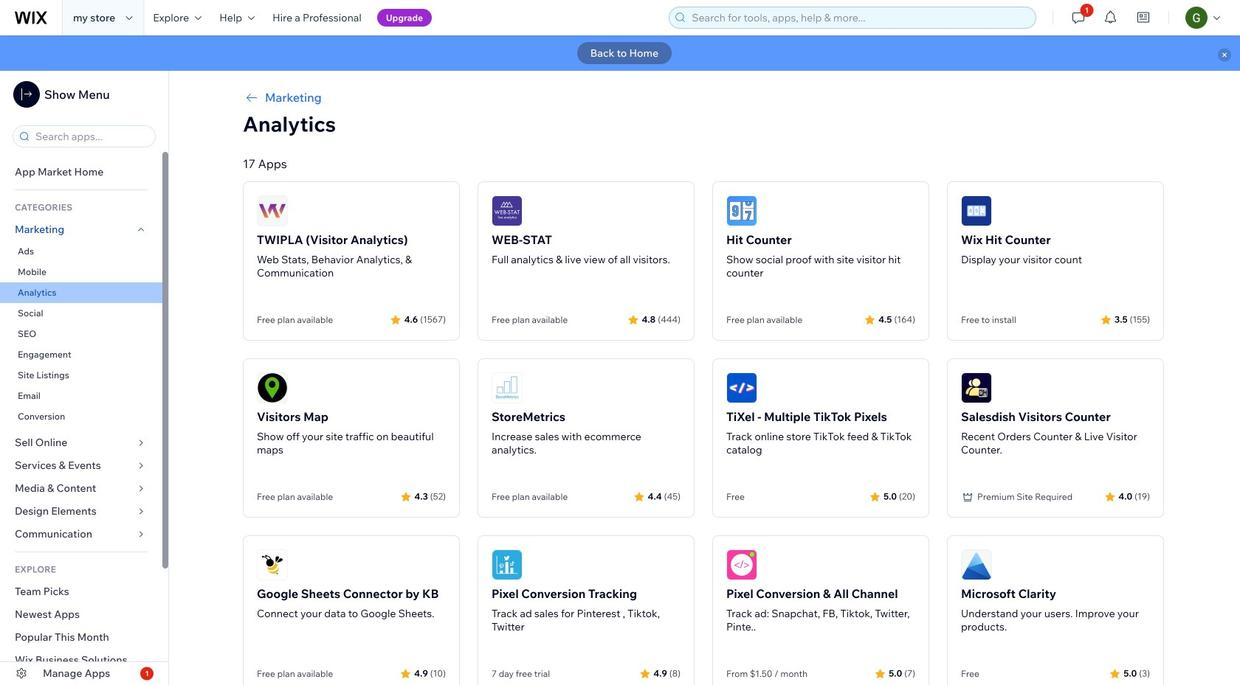 Task type: locate. For each thing, give the bounding box(es) containing it.
google sheets connector by kb logo image
[[257, 550, 288, 581]]

twipla (visitor analytics) logo image
[[257, 196, 288, 227]]

visitors map logo image
[[257, 373, 288, 404]]

alert
[[0, 35, 1240, 71]]

Search apps... field
[[31, 126, 151, 147]]

hit counter logo image
[[727, 196, 758, 227]]

Search for tools, apps, help & more... field
[[688, 7, 1032, 28]]

pixel conversion tracking logo image
[[492, 550, 523, 581]]

pixel conversion & all channel logo image
[[727, 550, 758, 581]]



Task type: describe. For each thing, give the bounding box(es) containing it.
salesdish visitors counter logo image
[[961, 373, 992, 404]]

tixel ‑ multiple tiktok pixels logo image
[[727, 373, 758, 404]]

storemetrics logo image
[[492, 373, 523, 404]]

wix hit counter logo image
[[961, 196, 992, 227]]

microsoft clarity logo image
[[961, 550, 992, 581]]

web-stat logo image
[[492, 196, 523, 227]]

sidebar element
[[0, 71, 169, 686]]



